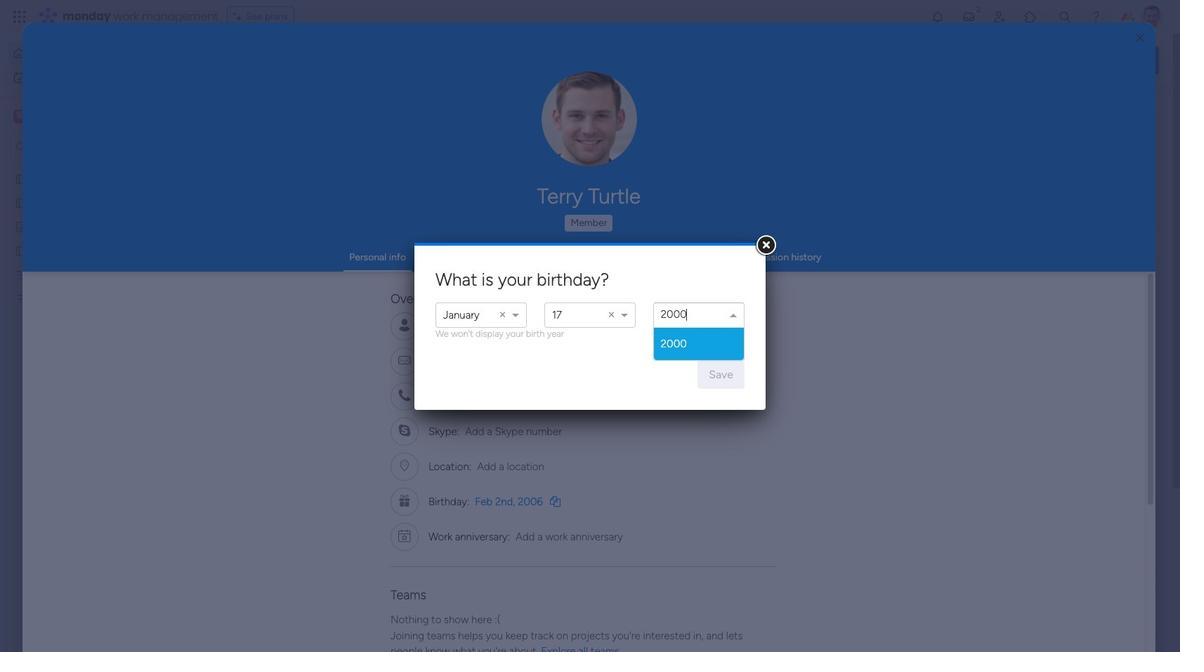 Task type: locate. For each thing, give the bounding box(es) containing it.
0 vertical spatial copied! image
[[522, 321, 533, 331]]

2 image
[[972, 1, 985, 17]]

update feed image
[[962, 10, 976, 24]]

terry turtle image
[[1141, 6, 1164, 28]]

public dashboard image
[[15, 220, 28, 233]]

2 horizontal spatial public board image
[[464, 256, 480, 272]]

public board image
[[15, 244, 28, 257], [235, 256, 250, 272], [464, 256, 480, 272]]

close image
[[1136, 33, 1145, 43]]

public board image up component icon
[[235, 256, 250, 272]]

0 vertical spatial public board image
[[15, 172, 28, 186]]

2 public board image from the top
[[15, 196, 28, 209]]

list box
[[0, 164, 179, 500], [654, 328, 744, 360]]

option
[[0, 166, 179, 169], [443, 309, 480, 322], [552, 309, 562, 322]]

1 horizontal spatial option
[[443, 309, 480, 322]]

0 horizontal spatial list box
[[0, 164, 179, 500]]

1 public board image from the top
[[15, 172, 28, 186]]

quick search results list box
[[217, 131, 915, 490]]

component image
[[464, 279, 477, 291]]

component image
[[235, 279, 247, 291]]

None field
[[661, 304, 688, 330]]

public board image
[[15, 172, 28, 186], [15, 196, 28, 209]]

2 horizontal spatial option
[[552, 309, 562, 322]]

public board image for component icon
[[235, 256, 250, 272]]

templates image image
[[961, 283, 1147, 380]]

notifications image
[[931, 10, 945, 24]]

0 horizontal spatial public board image
[[15, 244, 28, 257]]

2000 option
[[654, 328, 744, 360]]

1 horizontal spatial public board image
[[235, 256, 250, 272]]

copied! image
[[522, 321, 533, 331], [550, 496, 561, 507]]

public board image up component image at the left top of page
[[464, 256, 480, 272]]

search everything image
[[1058, 10, 1072, 24]]

public board image down public dashboard icon
[[15, 244, 28, 257]]

1 vertical spatial public board image
[[15, 196, 28, 209]]

0 horizontal spatial option
[[0, 166, 179, 169]]

public board image inside list box
[[15, 244, 28, 257]]

0 horizontal spatial copied! image
[[522, 321, 533, 331]]

monday marketplace image
[[1024, 10, 1038, 24]]

invite members image
[[993, 10, 1007, 24]]

1 vertical spatial copied! image
[[550, 496, 561, 507]]

workspace image
[[13, 109, 27, 124]]



Task type: describe. For each thing, give the bounding box(es) containing it.
help image
[[1089, 10, 1103, 24]]

1 horizontal spatial copied! image
[[550, 496, 561, 507]]

workspace image
[[16, 109, 25, 124]]

getting started element
[[949, 512, 1159, 568]]

dapulse x slim image
[[1138, 102, 1155, 119]]

help center element
[[949, 580, 1159, 636]]

public board image for component image at the left top of page
[[464, 256, 480, 272]]

add to favorites image
[[876, 257, 890, 271]]

add to favorites image
[[417, 429, 431, 443]]

see plans image
[[233, 9, 246, 25]]

1 horizontal spatial list box
[[654, 328, 744, 360]]

select product image
[[13, 10, 27, 24]]



Task type: vqa. For each thing, say whether or not it's contained in the screenshot.
option to the left
yes



